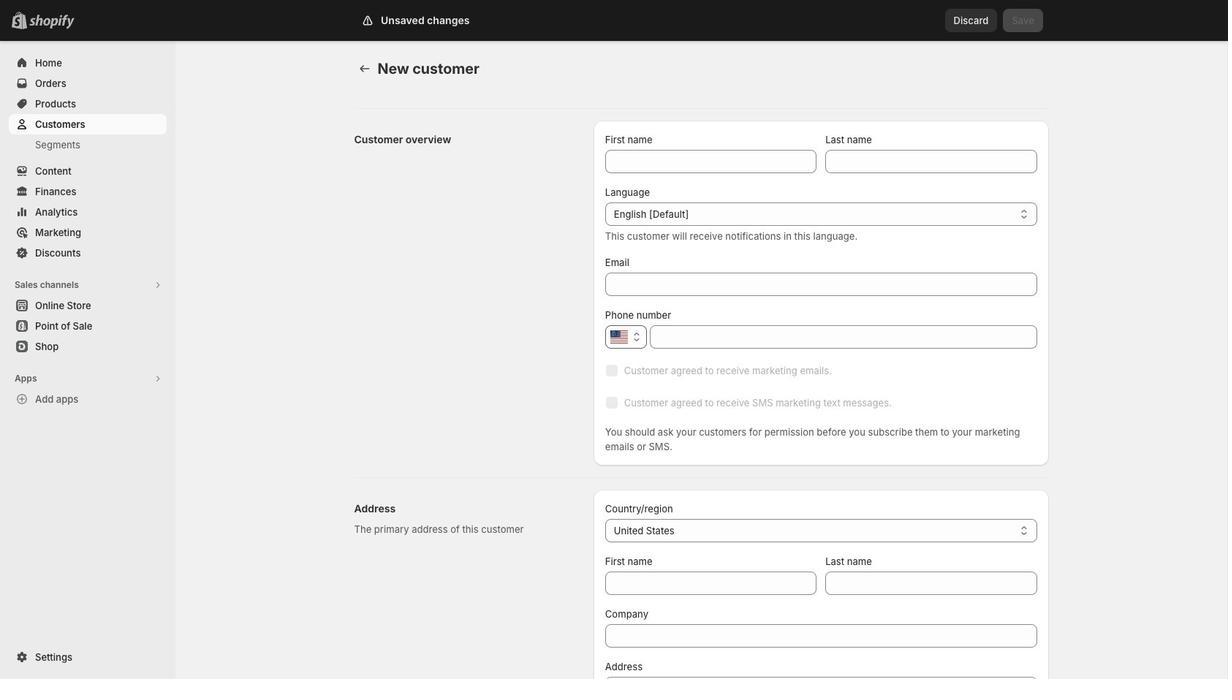 Task type: locate. For each thing, give the bounding box(es) containing it.
shopify image
[[32, 15, 77, 29]]

None email field
[[605, 273, 1037, 296]]

None text field
[[605, 150, 817, 173], [825, 150, 1037, 173], [650, 325, 1037, 349], [825, 572, 1037, 595], [605, 624, 1037, 648], [605, 150, 817, 173], [825, 150, 1037, 173], [650, 325, 1037, 349], [825, 572, 1037, 595], [605, 624, 1037, 648]]

None text field
[[629, 677, 1037, 679]]



Task type: vqa. For each thing, say whether or not it's contained in the screenshot.
second sunday element from left
no



